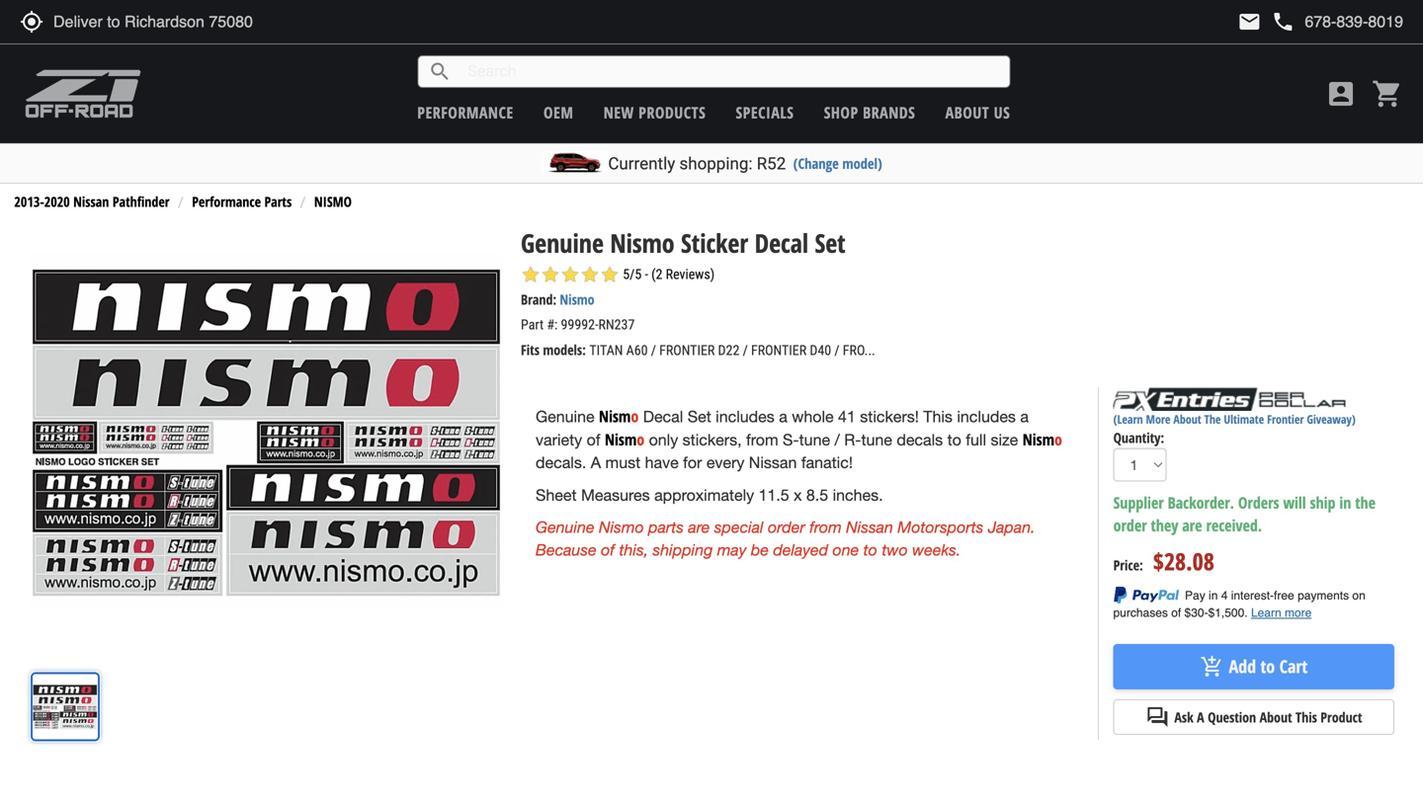Task type: describe. For each thing, give the bounding box(es) containing it.
/ right d40
[[834, 343, 840, 359]]

measures
[[581, 486, 650, 504]]

shopping_cart link
[[1367, 78, 1403, 110]]

nismo link
[[314, 192, 352, 211]]

o left only
[[637, 429, 644, 450]]

5 star from the left
[[600, 265, 620, 285]]

oem
[[544, 102, 574, 123]]

(change model) link
[[793, 154, 882, 173]]

41
[[838, 408, 856, 426]]

shipping
[[653, 541, 713, 559]]

nismo
[[314, 192, 352, 211]]

1 vertical spatial nismo
[[560, 290, 595, 309]]

be
[[751, 541, 769, 559]]

specials
[[736, 102, 794, 123]]

a60
[[626, 343, 648, 359]]

performance
[[417, 102, 514, 123]]

2 frontier from the left
[[751, 343, 807, 359]]

shop brands
[[824, 102, 915, 123]]

my_location
[[20, 10, 43, 34]]

add
[[1229, 655, 1256, 679]]

4 star from the left
[[580, 265, 600, 285]]

search
[[428, 60, 452, 84]]

account_box link
[[1320, 78, 1362, 110]]

parts
[[264, 192, 292, 211]]

nismo for sticker
[[610, 225, 675, 260]]

performance
[[192, 192, 261, 211]]

o up 'must'
[[631, 406, 639, 427]]

question
[[1208, 708, 1256, 727]]

model)
[[842, 154, 882, 173]]

part
[[521, 317, 544, 333]]

this,
[[619, 541, 648, 559]]

genuine for parts
[[536, 518, 595, 537]]

decal inside decal set includes a whole 41 stickers! this includes a variety of
[[643, 408, 683, 426]]

of inside 'genuine nismo parts are special order from nissan motorsports japan. because of this, shipping may be delayed one to two weeks.'
[[601, 541, 615, 559]]

received.
[[1206, 515, 1262, 536]]

backorder.
[[1168, 492, 1234, 514]]

only
[[649, 431, 678, 449]]

variety
[[536, 431, 582, 449]]

full
[[966, 431, 986, 449]]

decal set includes a whole 41 stickers! this includes a variety of
[[536, 408, 1029, 449]]

must
[[605, 454, 641, 472]]

special
[[714, 518, 764, 537]]

ultimate
[[1224, 411, 1264, 428]]

sticker
[[681, 225, 748, 260]]

genuine nism o
[[536, 406, 639, 427]]

performance parts
[[192, 192, 292, 211]]

every
[[706, 454, 744, 472]]

brands
[[863, 102, 915, 123]]

phone
[[1271, 10, 1295, 34]]

s-
[[783, 431, 799, 449]]

stickers!
[[860, 408, 919, 426]]

2013-2020 nissan pathfinder
[[14, 192, 169, 211]]

x
[[794, 486, 802, 504]]

d22
[[718, 343, 740, 359]]

titan
[[589, 343, 623, 359]]

genuine nismo sticker decal set star star star star star 5/5 - (2 reviews) brand: nismo part #: 99992-rn237 fits models: titan a60 / frontier d22 / frontier d40 / fro...
[[521, 225, 875, 359]]

order inside supplier backorder. orders will ship in the order they are received.
[[1113, 515, 1147, 536]]

1 a from the left
[[779, 408, 787, 426]]

1 tune from the left
[[799, 431, 830, 449]]

shop brands link
[[824, 102, 915, 123]]

currently
[[608, 154, 675, 173]]

quantity:
[[1113, 429, 1164, 447]]

us
[[994, 102, 1010, 123]]

specials link
[[736, 102, 794, 123]]

supplier backorder. orders will ship in the order they are received.
[[1113, 492, 1376, 536]]

performance link
[[417, 102, 514, 123]]

5/5 -
[[623, 266, 648, 283]]

nissan inside nism o only stickers, from s-tune / r-tune decals to full size nism o decals. a must have for every nissan fanatic!
[[749, 454, 797, 472]]

2020
[[44, 192, 70, 211]]

parts
[[648, 518, 684, 537]]

nismo for parts
[[599, 518, 644, 537]]

because
[[536, 541, 597, 559]]

fanatic!
[[801, 454, 853, 472]]

to inside nism o only stickers, from s-tune / r-tune decals to full size nism o decals. a must have for every nissan fanatic!
[[947, 431, 961, 449]]

add_shopping_cart
[[1200, 655, 1224, 679]]

nismo link
[[560, 290, 595, 309]]

1 frontier from the left
[[659, 343, 715, 359]]

motorsports japan.
[[898, 518, 1035, 537]]

3 star from the left
[[560, 265, 580, 285]]

(learn more about the ultimate frontier giveaway)
[[1113, 411, 1356, 428]]

nism o only stickers, from s-tune / r-tune decals to full size nism o decals. a must have for every nissan fanatic!
[[536, 429, 1062, 472]]

two
[[882, 541, 908, 559]]

question_answer
[[1146, 705, 1170, 729]]

mail link
[[1238, 10, 1261, 34]]

/ right a60
[[651, 343, 656, 359]]

(learn
[[1113, 411, 1143, 428]]

11.5
[[759, 486, 789, 504]]



Task type: vqa. For each thing, say whether or not it's contained in the screenshot.
OEM
yes



Task type: locate. For each thing, give the bounding box(es) containing it.
about left the the on the bottom right
[[1173, 411, 1201, 428]]

/ left r-
[[835, 431, 840, 449]]

decal up only
[[643, 408, 683, 426]]

a right the ask
[[1197, 708, 1204, 727]]

2 horizontal spatial nissan
[[846, 518, 893, 537]]

a
[[591, 454, 601, 472], [1197, 708, 1204, 727]]

2 a from the left
[[1020, 408, 1029, 426]]

0 horizontal spatial order
[[768, 518, 805, 537]]

0 horizontal spatial frontier
[[659, 343, 715, 359]]

order up delayed
[[768, 518, 805, 537]]

1 horizontal spatial includes
[[957, 408, 1016, 426]]

0 vertical spatial of
[[587, 431, 600, 449]]

2 vertical spatial nismo
[[599, 518, 644, 537]]

a inside question_answer ask a question about this product
[[1197, 708, 1204, 727]]

1 horizontal spatial to
[[947, 431, 961, 449]]

about us link
[[945, 102, 1010, 123]]

/
[[651, 343, 656, 359], [743, 343, 748, 359], [834, 343, 840, 359], [835, 431, 840, 449]]

from left s-
[[746, 431, 778, 449]]

nissan right 2020
[[73, 192, 109, 211]]

2 vertical spatial to
[[1260, 655, 1275, 679]]

0 vertical spatial nismo
[[610, 225, 675, 260]]

a left 'must'
[[591, 454, 601, 472]]

inches.
[[833, 486, 883, 504]]

1 star from the left
[[521, 265, 541, 285]]

decals
[[897, 431, 943, 449]]

nissan inside 'genuine nismo parts are special order from nissan motorsports japan. because of this, shipping may be delayed one to two weeks.'
[[846, 518, 893, 537]]

1 vertical spatial about
[[1173, 411, 1201, 428]]

set inside decal set includes a whole 41 stickers! this includes a variety of
[[688, 408, 711, 426]]

0 horizontal spatial decal
[[643, 408, 683, 426]]

question_answer ask a question about this product
[[1146, 705, 1362, 729]]

/ right d22
[[743, 343, 748, 359]]

1 horizontal spatial this
[[1296, 708, 1317, 727]]

about right question
[[1260, 708, 1292, 727]]

shop
[[824, 102, 858, 123]]

set down "(change model)" link
[[815, 225, 846, 260]]

1 vertical spatial this
[[1296, 708, 1317, 727]]

genuine up variety
[[536, 408, 595, 426]]

tune down stickers!
[[861, 431, 892, 449]]

are
[[1182, 515, 1202, 536], [688, 518, 710, 537]]

this up the decals
[[923, 408, 953, 426]]

are inside 'genuine nismo parts are special order from nissan motorsports japan. because of this, shipping may be delayed one to two weeks.'
[[688, 518, 710, 537]]

products
[[639, 102, 706, 123]]

1 horizontal spatial of
[[601, 541, 615, 559]]

nissan
[[73, 192, 109, 211], [749, 454, 797, 472], [846, 518, 893, 537]]

0 horizontal spatial to
[[863, 541, 877, 559]]

1 horizontal spatial tune
[[861, 431, 892, 449]]

the
[[1204, 411, 1221, 428]]

order down supplier at the right bottom
[[1113, 515, 1147, 536]]

genuine for o
[[536, 408, 595, 426]]

are up shipping at bottom
[[688, 518, 710, 537]]

1 horizontal spatial a
[[1197, 708, 1204, 727]]

1 horizontal spatial set
[[815, 225, 846, 260]]

genuine up nismo link
[[521, 225, 604, 260]]

2 horizontal spatial about
[[1260, 708, 1292, 727]]

sheet measures approximately 11.5 x 8.5 inches.
[[536, 486, 883, 504]]

nismo inside 'genuine nismo parts are special order from nissan motorsports japan. because of this, shipping may be delayed one to two weeks.'
[[599, 518, 644, 537]]

tune down whole
[[799, 431, 830, 449]]

r-
[[844, 431, 861, 449]]

nissan down s-
[[749, 454, 797, 472]]

2 includes from the left
[[957, 408, 1016, 426]]

of inside decal set includes a whole 41 stickers! this includes a variety of
[[587, 431, 600, 449]]

giveaway)
[[1307, 411, 1356, 428]]

0 horizontal spatial nissan
[[73, 192, 109, 211]]

0 vertical spatial a
[[591, 454, 601, 472]]

0 horizontal spatial tune
[[799, 431, 830, 449]]

about
[[945, 102, 989, 123], [1173, 411, 1201, 428], [1260, 708, 1292, 727]]

(change
[[793, 154, 839, 173]]

genuine nismo parts are special order from nissan motorsports japan. because of this, shipping may be delayed one to two weeks.
[[536, 518, 1035, 559]]

models:
[[543, 341, 586, 359]]

of left this,
[[601, 541, 615, 559]]

this inside question_answer ask a question about this product
[[1296, 708, 1317, 727]]

they
[[1151, 515, 1178, 536]]

frontier left d40
[[751, 343, 807, 359]]

are down backorder.
[[1182, 515, 1202, 536]]

1 horizontal spatial frontier
[[751, 343, 807, 359]]

cart
[[1279, 655, 1308, 679]]

product
[[1321, 708, 1362, 727]]

decal
[[755, 225, 808, 260], [643, 408, 683, 426]]

2 tune from the left
[[861, 431, 892, 449]]

1 vertical spatial of
[[601, 541, 615, 559]]

currently shopping: r52 (change model)
[[608, 154, 882, 173]]

r52
[[757, 154, 786, 173]]

from
[[746, 431, 778, 449], [809, 518, 842, 537]]

approximately
[[654, 486, 754, 504]]

set
[[815, 225, 846, 260], [688, 408, 711, 426]]

1 horizontal spatial about
[[1173, 411, 1201, 428]]

1 horizontal spatial from
[[809, 518, 842, 537]]

8.5
[[806, 486, 828, 504]]

2 vertical spatial about
[[1260, 708, 1292, 727]]

1 vertical spatial to
[[863, 541, 877, 559]]

from up one
[[809, 518, 842, 537]]

#:
[[547, 317, 558, 333]]

genuine inside genuine nismo sticker decal set star star star star star 5/5 - (2 reviews) brand: nismo part #: 99992-rn237 fits models: titan a60 / frontier d22 / frontier d40 / fro...
[[521, 225, 604, 260]]

price: $28.08
[[1113, 546, 1214, 578]]

genuine inside 'genuine nismo parts are special order from nissan motorsports japan. because of this, shipping may be delayed one to two weeks.'
[[536, 518, 595, 537]]

decals.
[[536, 454, 586, 472]]

to left two
[[863, 541, 877, 559]]

d40
[[810, 343, 831, 359]]

pathfinder
[[112, 192, 169, 211]]

nismo up 99992-
[[560, 290, 595, 309]]

0 horizontal spatial set
[[688, 408, 711, 426]]

stickers,
[[683, 431, 742, 449]]

this inside decal set includes a whole 41 stickers! this includes a variety of
[[923, 408, 953, 426]]

2013-2020 nissan pathfinder link
[[14, 192, 169, 211]]

phone link
[[1271, 10, 1403, 34]]

about us
[[945, 102, 1010, 123]]

size
[[991, 431, 1018, 449]]

to left full
[[947, 431, 961, 449]]

for
[[683, 454, 702, 472]]

0 vertical spatial set
[[815, 225, 846, 260]]

will
[[1283, 492, 1306, 514]]

nismo up 5/5 -
[[610, 225, 675, 260]]

includes
[[716, 408, 775, 426], [957, 408, 1016, 426]]

frontier
[[1267, 411, 1304, 428]]

1 horizontal spatial are
[[1182, 515, 1202, 536]]

oem link
[[544, 102, 574, 123]]

1 vertical spatial a
[[1197, 708, 1204, 727]]

1 vertical spatial genuine
[[536, 408, 595, 426]]

are inside supplier backorder. orders will ship in the order they are received.
[[1182, 515, 1202, 536]]

order inside 'genuine nismo parts are special order from nissan motorsports japan. because of this, shipping may be delayed one to two weeks.'
[[768, 518, 805, 537]]

to inside 'genuine nismo parts are special order from nissan motorsports japan. because of this, shipping may be delayed one to two weeks.'
[[863, 541, 877, 559]]

about inside question_answer ask a question about this product
[[1260, 708, 1292, 727]]

nismo
[[610, 225, 675, 260], [560, 290, 595, 309], [599, 518, 644, 537]]

0 horizontal spatial a
[[591, 454, 601, 472]]

new
[[604, 102, 634, 123]]

tune
[[799, 431, 830, 449], [861, 431, 892, 449]]

this
[[923, 408, 953, 426], [1296, 708, 1317, 727]]

0 horizontal spatial of
[[587, 431, 600, 449]]

2 horizontal spatial to
[[1260, 655, 1275, 679]]

o right size
[[1054, 429, 1062, 450]]

star
[[521, 265, 541, 285], [541, 265, 560, 285], [560, 265, 580, 285], [580, 265, 600, 285], [600, 265, 620, 285]]

2 vertical spatial nissan
[[846, 518, 893, 537]]

frontier left d22
[[659, 343, 715, 359]]

this left product on the bottom
[[1296, 708, 1317, 727]]

1 includes from the left
[[716, 408, 775, 426]]

have
[[645, 454, 679, 472]]

0 horizontal spatial a
[[779, 408, 787, 426]]

set inside genuine nismo sticker decal set star star star star star 5/5 - (2 reviews) brand: nismo part #: 99992-rn237 fits models: titan a60 / frontier d22 / frontier d40 / fro...
[[815, 225, 846, 260]]

2 vertical spatial genuine
[[536, 518, 595, 537]]

/ inside nism o only stickers, from s-tune / r-tune decals to full size nism o decals. a must have for every nissan fanatic!
[[835, 431, 840, 449]]

2 star from the left
[[541, 265, 560, 285]]

genuine up because
[[536, 518, 595, 537]]

0 vertical spatial about
[[945, 102, 989, 123]]

nissan up one
[[846, 518, 893, 537]]

of down genuine nism o
[[587, 431, 600, 449]]

order
[[1113, 515, 1147, 536], [768, 518, 805, 537]]

0 vertical spatial decal
[[755, 225, 808, 260]]

decal right sticker
[[755, 225, 808, 260]]

new products link
[[604, 102, 706, 123]]

Search search field
[[452, 56, 1009, 87]]

0 vertical spatial from
[[746, 431, 778, 449]]

to right add
[[1260, 655, 1275, 679]]

performance parts link
[[192, 192, 292, 211]]

0 vertical spatial genuine
[[521, 225, 604, 260]]

from inside 'genuine nismo parts are special order from nissan motorsports japan. because of this, shipping may be delayed one to two weeks.'
[[809, 518, 842, 537]]

genuine
[[521, 225, 604, 260], [536, 408, 595, 426], [536, 518, 595, 537]]

0 horizontal spatial this
[[923, 408, 953, 426]]

nismo up this,
[[599, 518, 644, 537]]

set up stickers,
[[688, 408, 711, 426]]

1 horizontal spatial a
[[1020, 408, 1029, 426]]

decal inside genuine nismo sticker decal set star star star star star 5/5 - (2 reviews) brand: nismo part #: 99992-rn237 fits models: titan a60 / frontier d22 / frontier d40 / fro...
[[755, 225, 808, 260]]

orders
[[1238, 492, 1279, 514]]

0 horizontal spatial from
[[746, 431, 778, 449]]

1 horizontal spatial order
[[1113, 515, 1147, 536]]

shopping_cart
[[1372, 78, 1403, 110]]

weeks.
[[912, 541, 961, 559]]

genuine inside genuine nism o
[[536, 408, 595, 426]]

includes up full
[[957, 408, 1016, 426]]

genuine for sticker
[[521, 225, 604, 260]]

$28.08
[[1153, 546, 1214, 578]]

mail phone
[[1238, 10, 1295, 34]]

0 vertical spatial this
[[923, 408, 953, 426]]

about left us
[[945, 102, 989, 123]]

rn237
[[598, 317, 635, 333]]

1 horizontal spatial decal
[[755, 225, 808, 260]]

a
[[779, 408, 787, 426], [1020, 408, 1029, 426]]

price:
[[1113, 556, 1143, 575]]

1 vertical spatial set
[[688, 408, 711, 426]]

includes up stickers,
[[716, 408, 775, 426]]

fro...
[[843, 343, 875, 359]]

1 vertical spatial nissan
[[749, 454, 797, 472]]

new products
[[604, 102, 706, 123]]

brand:
[[521, 290, 557, 309]]

1 vertical spatial decal
[[643, 408, 683, 426]]

sheet
[[536, 486, 577, 504]]

0 horizontal spatial includes
[[716, 408, 775, 426]]

0 vertical spatial to
[[947, 431, 961, 449]]

frontier
[[659, 343, 715, 359], [751, 343, 807, 359]]

supplier
[[1113, 492, 1164, 514]]

0 horizontal spatial about
[[945, 102, 989, 123]]

0 vertical spatial nissan
[[73, 192, 109, 211]]

z1 motorsports logo image
[[25, 69, 142, 119]]

account_box
[[1325, 78, 1357, 110]]

1 horizontal spatial nissan
[[749, 454, 797, 472]]

more
[[1146, 411, 1171, 428]]

0 horizontal spatial are
[[688, 518, 710, 537]]

a inside nism o only stickers, from s-tune / r-tune decals to full size nism o decals. a must have for every nissan fanatic!
[[591, 454, 601, 472]]

from inside nism o only stickers, from s-tune / r-tune decals to full size nism o decals. a must have for every nissan fanatic!
[[746, 431, 778, 449]]

1 vertical spatial from
[[809, 518, 842, 537]]



